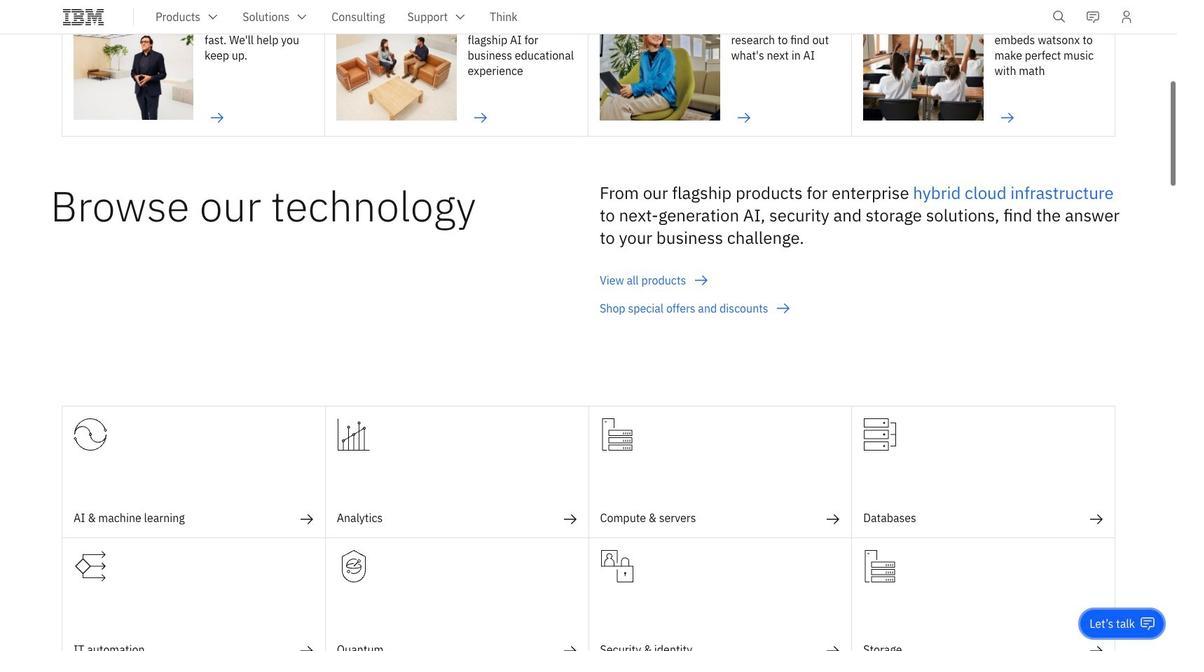 Task type: describe. For each thing, give the bounding box(es) containing it.
let's talk element
[[1090, 616, 1136, 632]]



Task type: vqa. For each thing, say whether or not it's contained in the screenshot.
Let's talk element
yes



